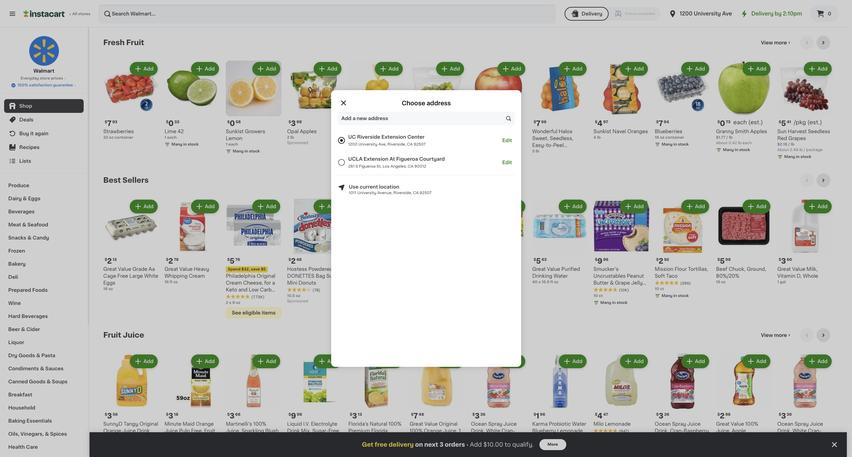 Task type: locate. For each thing, give the bounding box(es) containing it.
0 vertical spatial ct
[[660, 287, 664, 291]]

2 apples from the left
[[751, 129, 768, 134]]

$ inside $ 7 94
[[656, 120, 659, 124]]

each inside sunkist growers lemon 1 each
[[228, 143, 238, 146]]

prepared
[[8, 288, 31, 293]]

1 sunkist from the left
[[226, 129, 244, 134]]

item carousel region containing fruit juice
[[103, 329, 833, 457]]

extension inside the ucla extension at figueroa courtyard 261 s figueroa st, los angeles, ca 90012
[[364, 157, 389, 162]]

3 item carousel region from the top
[[103, 329, 833, 457]]

$ 3 13
[[350, 413, 362, 420]]

ca inside the ucla extension at figueroa courtyard 261 s figueroa st, los angeles, ca 90012
[[408, 165, 414, 168]]

96 for 1
[[540, 413, 545, 417]]

smucker's
[[594, 267, 619, 272]]

item carousel region
[[103, 36, 833, 168], [103, 174, 833, 323], [103, 329, 833, 457]]

0 horizontal spatial green
[[287, 436, 302, 441]]

0 vertical spatial 92
[[358, 120, 363, 124]]

2 vertical spatial sponsored badge image
[[532, 441, 553, 445]]

1 (est.) from the left
[[441, 120, 456, 125]]

0 vertical spatial university
[[694, 11, 721, 16]]

0 horizontal spatial $ 3 36
[[473, 413, 486, 420]]

juice, inside martinelli's 100% juice, sparkling blush
[[226, 429, 240, 434]]

48
[[296, 258, 302, 262], [419, 413, 424, 417]]

2 view from the top
[[761, 333, 773, 338]]

1 horizontal spatial sunkist
[[594, 129, 612, 134]]

1 36 from the left
[[481, 413, 486, 417]]

lemonade down "probiotic"
[[557, 429, 583, 434]]

oz right 32
[[109, 136, 114, 139]]

edit for uc riverside extension center
[[502, 138, 512, 143]]

10.5 oz
[[287, 294, 301, 298]]

10 down sandwich
[[594, 294, 598, 298]]

0 vertical spatial extension
[[382, 135, 406, 139]]

1 horizontal spatial green
[[410, 129, 425, 134]]

3 ocean from the left
[[778, 422, 794, 427]]

$ 0 33
[[166, 120, 179, 127]]

2 /pkg (est.) from the left
[[794, 120, 822, 125]]

grapes inside sun harvest seedless red grapes $2.18 / lb about 2.48 lb / package
[[789, 136, 806, 141]]

1 vertical spatial edit
[[502, 160, 512, 165]]

$0.73 each (estimated) element
[[716, 119, 772, 128]]

5 for spend $32, save $5
[[230, 258, 235, 265]]

dry goods & pasta link
[[4, 349, 84, 362]]

48 inside the $ 7 48
[[419, 413, 424, 417]]

0 vertical spatial pulp
[[179, 429, 190, 434]]

98 for 3
[[297, 120, 302, 124]]

ct down sandwich
[[599, 294, 603, 298]]

98 up great value 100% juice, apple
[[726, 413, 731, 417]]

extension
[[382, 135, 406, 139], [364, 157, 389, 162]]

1 horizontal spatial cran-
[[670, 429, 684, 434]]

lb inside opal apples 2 lb
[[291, 136, 294, 139]]

beverages up 'cider'
[[22, 314, 48, 319]]

beer & cider
[[8, 327, 40, 332]]

product group
[[103, 61, 159, 141], [165, 61, 220, 149], [226, 61, 282, 156], [287, 61, 343, 147], [349, 61, 404, 147], [410, 61, 466, 153], [471, 61, 527, 146], [532, 61, 588, 155], [594, 61, 650, 141], [655, 61, 711, 149], [716, 61, 772, 154], [778, 61, 833, 161], [103, 198, 159, 292], [165, 198, 220, 285], [226, 198, 282, 319], [287, 198, 343, 305], [471, 198, 527, 285], [532, 198, 588, 285], [594, 198, 650, 307], [655, 198, 711, 300], [716, 198, 772, 285], [778, 198, 833, 285], [103, 353, 159, 448], [165, 353, 220, 454], [226, 353, 282, 440], [287, 353, 343, 453], [349, 353, 404, 455], [410, 353, 466, 455], [471, 353, 527, 454], [532, 353, 588, 446], [594, 353, 650, 440], [655, 353, 711, 447], [716, 353, 772, 448], [778, 353, 833, 457]]

0 horizontal spatial 10
[[594, 294, 598, 298]]

lemonade up (947)
[[605, 422, 631, 427]]

2 edit button from the top
[[500, 156, 515, 169]]

philadelphia
[[226, 274, 256, 279]]

3 drink, from the left
[[778, 429, 792, 434]]

0 horizontal spatial apples
[[300, 129, 317, 134]]

1 vertical spatial 9
[[291, 413, 296, 420]]

$
[[105, 120, 107, 124], [166, 120, 169, 124], [227, 120, 230, 124], [289, 120, 291, 124], [350, 120, 352, 124], [534, 120, 536, 124], [595, 120, 598, 124], [656, 120, 659, 124], [718, 120, 720, 124], [779, 120, 782, 124], [105, 258, 107, 262], [166, 258, 169, 262], [227, 258, 230, 262], [289, 258, 291, 262], [534, 258, 536, 262], [595, 258, 598, 262], [656, 258, 659, 262], [718, 258, 720, 262], [779, 258, 782, 262], [105, 413, 107, 417], [166, 413, 169, 417], [227, 413, 230, 417], [289, 413, 291, 417], [350, 413, 352, 417], [411, 413, 414, 417], [473, 413, 475, 417], [534, 413, 536, 417], [595, 413, 598, 417], [656, 413, 659, 417], [718, 413, 720, 417], [779, 413, 782, 417]]

2 horizontal spatial original
[[439, 422, 458, 427]]

grade
[[133, 267, 147, 272]]

juice, down 'martinelli's'
[[226, 429, 240, 434]]

47
[[604, 413, 608, 417]]

container for blueberries
[[666, 136, 684, 139]]

value up whipping
[[179, 267, 193, 272]]

(est.) up smith
[[749, 120, 763, 125]]

cheese,
[[243, 281, 263, 286]]

10 ct for 9
[[594, 294, 603, 298]]

choose address dialog
[[331, 90, 521, 367]]

1 vertical spatial eggs
[[103, 281, 115, 286]]

1 vertical spatial cream
[[226, 281, 242, 286]]

everyday
[[21, 76, 39, 80]]

1 horizontal spatial 36
[[664, 413, 670, 417]]

4 down $ 4 97
[[594, 136, 596, 139]]

1 inside the great value milk, vitamin d, whole 1 gal
[[778, 280, 779, 284]]

92 for 2
[[664, 258, 669, 262]]

1 vertical spatial pulp
[[390, 436, 401, 441]]

$ 3 68
[[227, 413, 241, 420]]

add inside "button"
[[511, 204, 521, 209]]

bag down powdered
[[316, 274, 325, 279]]

$ inside the $ 7 48
[[411, 413, 414, 417]]

get free delivery on next 3 orders • add $10.00 to qualify.
[[362, 442, 534, 448]]

98 inside $ 9 98
[[297, 413, 302, 417]]

original inside sunnyd tangy original orange juice drink
[[140, 422, 158, 427]]

pulp inside minute maid orange juice pulp free, fruit juice drink
[[179, 429, 190, 434]]

41
[[787, 120, 791, 124]]

each inside $1.48 each (estimated) 'element'
[[487, 120, 501, 125]]

1 /pkg (est.) from the left
[[427, 120, 456, 125]]

oz right 52
[[358, 442, 362, 446]]

$4.18 element
[[471, 257, 527, 266]]

48 for 2
[[296, 258, 302, 262]]

1 horizontal spatial /pkg (est.)
[[794, 120, 822, 125]]

128 inside great value original 100% orange juice, 1 gal 128 fl oz
[[410, 442, 416, 446]]

$ 3 56
[[105, 413, 118, 420]]

candy
[[33, 236, 49, 240]]

instacart logo image
[[23, 10, 65, 18]]

/pkg up the green seedless grapes bag $1.98 / lb at the top
[[427, 120, 440, 125]]

$ inside the $ 3 92
[[350, 120, 352, 124]]

ct for 2
[[660, 287, 664, 291]]

98 for 7
[[541, 120, 547, 124]]

2 strawberry from the left
[[778, 436, 804, 441]]

original up for
[[257, 274, 276, 279]]

1 apples from the left
[[300, 129, 317, 134]]

0 horizontal spatial strawberry
[[471, 436, 498, 441]]

orange
[[196, 422, 214, 427], [103, 429, 121, 434], [424, 429, 442, 434], [349, 436, 367, 441]]

0 vertical spatial gal
[[780, 280, 786, 284]]

1 16 from the left
[[165, 280, 169, 284]]

13 up florida's
[[358, 413, 362, 417]]

10 ct
[[655, 287, 664, 291], [594, 294, 603, 298]]

eggs inside great value grade aa cage free large white eggs 18 oz
[[103, 281, 115, 286]]

ca down center
[[407, 143, 413, 146]]

1 horizontal spatial ocean spray juice drink, white cran- strawberry
[[778, 422, 824, 441]]

1 horizontal spatial spray
[[672, 422, 686, 427]]

1 horizontal spatial 13
[[358, 413, 362, 417]]

5 left 63
[[536, 258, 541, 265]]

drink down maid
[[179, 436, 192, 441]]

98 for 9
[[297, 413, 302, 417]]

1 horizontal spatial container
[[666, 136, 684, 139]]

1 vertical spatial view more button
[[759, 329, 795, 342]]

2 container from the left
[[666, 136, 684, 139]]

96 inside $ 9 96
[[603, 258, 609, 262]]

2 more from the top
[[774, 333, 787, 338]]

2 juice, from the left
[[443, 429, 458, 434]]

ct for 9
[[599, 294, 603, 298]]

riverside,
[[388, 143, 406, 146], [394, 191, 412, 195]]

$ 4 47
[[595, 413, 608, 420]]

1 horizontal spatial ct
[[660, 287, 664, 291]]

2 16 from the left
[[716, 280, 721, 284]]

18 down blueberries
[[655, 136, 659, 139]]

98 for 2
[[726, 413, 731, 417]]

value up "d,"
[[793, 267, 806, 272]]

bag for donettes
[[316, 274, 325, 279]]

/pkg up harvest
[[794, 120, 806, 125]]

1 horizontal spatial gal
[[780, 280, 786, 284]]

milk,
[[807, 267, 818, 272]]

0 horizontal spatial spray
[[488, 422, 502, 427]]

2 horizontal spatial drink,
[[778, 429, 792, 434]]

1 vertical spatial item carousel region
[[103, 174, 833, 323]]

2 (est.) from the left
[[502, 120, 517, 125]]

1 seedless from the left
[[426, 129, 448, 134]]

& left pasta on the bottom left of page
[[36, 353, 40, 358]]

/ right $1.98
[[421, 143, 423, 146]]

health care
[[8, 445, 38, 450]]

2 down uc
[[349, 143, 351, 146]]

orange up 52
[[349, 436, 367, 441]]

98 inside $ 5 98
[[726, 258, 731, 262]]

7 up wonderful
[[536, 120, 541, 127]]

edit button for ucla extension at figueroa courtyard
[[500, 156, 515, 169]]

1 vertical spatial university
[[359, 143, 378, 146]]

juice, down '$ 2 98'
[[716, 429, 731, 434]]

(947)
[[619, 430, 629, 434]]

0 horizontal spatial 1200
[[348, 143, 358, 146]]

2 free, from the left
[[329, 429, 340, 434]]

each (est.) inside $0.73 each (estimated) element
[[734, 120, 763, 125]]

lb right $1.98
[[424, 143, 427, 146]]

1 free, from the left
[[191, 429, 203, 434]]

0 vertical spatial 13
[[113, 258, 117, 262]]

0 vertical spatial x
[[539, 280, 541, 284]]

main content
[[90, 28, 847, 457]]

edit button down $1.48 each (estimated) 'element'
[[500, 134, 515, 147]]

96 inside $ 1 96
[[540, 413, 545, 417]]

2 left 8
[[226, 301, 228, 305]]

100% up sparkling
[[253, 422, 266, 427]]

1 horizontal spatial about
[[716, 141, 728, 145]]

1 view from the top
[[761, 40, 773, 45]]

lb down $ 4 97
[[597, 136, 601, 139]]

oz right 'delivery'
[[421, 442, 425, 446]]

lb right 2.48
[[800, 148, 803, 152]]

value for orange
[[425, 422, 438, 427]]

walmart logo image
[[29, 36, 59, 66]]

great up the vitamin
[[778, 267, 791, 272]]

1 juice, from the left
[[226, 429, 240, 434]]

gal up the on
[[410, 436, 417, 441]]

ocean spray juice drink, cran-raspberry
[[655, 422, 709, 434]]

/pkg inside $5.41 per package (estimated) element
[[794, 120, 806, 125]]

university inside use current location 1011 university avenue, riverside, ca 92507
[[357, 191, 377, 195]]

harvest
[[788, 129, 807, 134]]

2 edit from the top
[[502, 160, 512, 165]]

more for 3
[[774, 333, 787, 338]]

$ inside $ 3 13
[[350, 413, 352, 417]]

apple
[[732, 429, 746, 434]]

  text field
[[337, 112, 515, 125]]

1 horizontal spatial 92
[[664, 258, 669, 262]]

2 cran- from the left
[[670, 429, 684, 434]]

0 vertical spatial 92507
[[414, 143, 426, 146]]

0 for $ 0 73
[[720, 120, 725, 127]]

1 vertical spatial edit button
[[500, 156, 515, 169]]

0 horizontal spatial x
[[229, 301, 232, 305]]

about inside 'granny smith apples $1.77 / lb about 0.42 lb each'
[[716, 141, 728, 145]]

2 each (est.) from the left
[[734, 120, 763, 125]]

0.52
[[484, 141, 492, 145]]

2 ocean spray juice drink, white cran- strawberry from the left
[[778, 422, 824, 441]]

0 horizontal spatial 9
[[291, 413, 296, 420]]

2 vertical spatial fruit
[[204, 429, 215, 434]]

each down lemon
[[228, 143, 238, 146]]

1 horizontal spatial drink,
[[655, 429, 669, 434]]

0 vertical spatial riverside,
[[388, 143, 406, 146]]

eggs up "beverages" link
[[28, 196, 40, 201]]

2 horizontal spatial $ 3 36
[[779, 413, 792, 420]]

$ 7 93
[[105, 120, 117, 127]]

edit for ucla extension at figueroa courtyard
[[502, 160, 512, 165]]

milo
[[594, 422, 604, 427]]

98 inside the $ 7 98
[[541, 120, 547, 124]]

100% up apple
[[746, 422, 759, 427]]

0 horizontal spatial about
[[471, 141, 483, 145]]

water
[[554, 274, 568, 279], [572, 422, 586, 427]]

water down purified
[[554, 274, 568, 279]]

cream inside great value heavy whipping cream 16 fl oz
[[189, 274, 205, 279]]

orange inside "florida's natural 100% premium florida orange juice no pulp 52 fl oz many in stock"
[[349, 436, 367, 441]]

peanut
[[627, 274, 644, 279]]

university down riverside at top left
[[359, 143, 378, 146]]

2 x 8 oz
[[226, 301, 240, 305]]

ct
[[660, 287, 664, 291], [599, 294, 603, 298]]

92 up mission
[[664, 258, 669, 262]]

condiments
[[8, 366, 39, 371]]

delivery
[[752, 11, 774, 16], [582, 11, 603, 16]]

each down lime
[[167, 136, 177, 139]]

ucla extension at figueroa courtyard 261 s figueroa st, los angeles, ca 90012
[[348, 157, 445, 168]]

premium inside "florida's natural 100% premium florida orange juice no pulp 52 fl oz many in stock"
[[349, 429, 370, 434]]

each (est.) for about 0.42 lb each
[[734, 120, 763, 125]]

add
[[144, 66, 154, 71], [205, 66, 215, 71], [266, 66, 276, 71], [327, 66, 338, 71], [389, 66, 399, 71], [450, 66, 460, 71], [511, 66, 521, 71], [573, 66, 583, 71], [634, 66, 644, 71], [695, 66, 705, 71], [757, 66, 767, 71], [818, 66, 828, 71], [144, 204, 154, 209], [205, 204, 215, 209], [266, 204, 276, 209], [327, 204, 338, 209], [511, 204, 521, 209], [573, 204, 583, 209], [634, 204, 644, 209], [695, 204, 705, 209], [757, 204, 767, 209], [818, 204, 828, 209], [144, 359, 154, 364], [205, 359, 215, 364], [266, 359, 276, 364], [327, 359, 338, 364], [389, 359, 399, 364], [450, 359, 460, 364], [511, 359, 521, 364], [573, 359, 583, 364], [634, 359, 644, 364], [695, 359, 705, 364], [757, 359, 767, 364], [818, 359, 828, 364], [470, 442, 482, 448]]

$ inside $ 5 41
[[779, 120, 782, 124]]

great inside the great value milk, vitamin d, whole 1 gal
[[778, 267, 791, 272]]

value for water
[[547, 267, 560, 272]]

great value grade aa cage free large white eggs 18 oz
[[103, 267, 158, 291]]

/ right $1.77 at the right top
[[727, 136, 728, 139]]

0 horizontal spatial free,
[[191, 429, 203, 434]]

deli link
[[4, 271, 84, 284]]

0 horizontal spatial grapes
[[410, 136, 427, 141]]

1 horizontal spatial eggs
[[103, 281, 115, 286]]

ca
[[407, 143, 413, 146], [408, 165, 414, 168], [413, 191, 419, 195]]

0 horizontal spatial original
[[140, 422, 158, 427]]

$5.41 per package (estimated) element
[[778, 119, 833, 128]]

fresh fruit
[[103, 39, 144, 46]]

0 vertical spatial more
[[774, 40, 787, 45]]

view more for 3
[[761, 333, 787, 338]]

product group containing add
[[471, 198, 527, 285]]

/pkg (est.) down address
[[427, 120, 456, 125]]

orange up next
[[424, 429, 442, 434]]

oz down blueberry
[[541, 435, 546, 439]]

seedless,
[[550, 136, 574, 141]]

4 up center
[[414, 120, 419, 127]]

1 down the vitamin
[[778, 280, 779, 284]]

lemonade inside karma probiotic water blueberry lemonade 18 fl oz
[[557, 429, 583, 434]]

2 spray from the left
[[672, 422, 686, 427]]

7 for blueberries
[[659, 120, 663, 127]]

search address image
[[505, 115, 512, 122]]

ca down 90012
[[413, 191, 419, 195]]

view more button for 3
[[759, 329, 795, 342]]

delivery inside delivery by 2:10pm link
[[752, 11, 774, 16]]

extension up st,
[[364, 157, 389, 162]]

0 vertical spatial 96
[[603, 258, 609, 262]]

1 view more button from the top
[[759, 36, 795, 50]]

13 for 3
[[358, 413, 362, 417]]

recipes link
[[4, 141, 84, 154]]

university down current
[[357, 191, 377, 195]]

1 strawberry from the left
[[471, 436, 498, 441]]

delivery for delivery by 2:10pm
[[752, 11, 774, 16]]

1 up karma
[[536, 413, 540, 420]]

figueroa up angeles,
[[396, 157, 418, 162]]

0 horizontal spatial grape
[[303, 436, 318, 441]]

128 fl oz
[[594, 435, 609, 439]]

0 vertical spatial edit
[[502, 138, 512, 143]]

free
[[117, 274, 128, 279]]

$ inside $ 5 63
[[534, 258, 536, 262]]

1 vertical spatial more
[[774, 333, 787, 338]]

pulp down maid
[[179, 429, 190, 434]]

1 horizontal spatial strawberry
[[778, 436, 804, 441]]

1 vertical spatial view
[[761, 333, 773, 338]]

1 up orders
[[459, 429, 461, 434]]

2 ocean from the left
[[655, 422, 671, 427]]

many in stock down '42'
[[172, 143, 199, 146]]

1 vertical spatial 48
[[419, 413, 424, 417]]

2 sunkist from the left
[[594, 129, 612, 134]]

0 horizontal spatial 48
[[296, 258, 302, 262]]

sponsored badge image down blueberry
[[532, 441, 553, 445]]

1 vertical spatial grape
[[303, 436, 318, 441]]

tortillas,
[[688, 267, 708, 272]]

96 up karma
[[540, 413, 545, 417]]

pulp inside "florida's natural 100% premium florida orange juice no pulp 52 fl oz many in stock"
[[390, 436, 401, 441]]

1 horizontal spatial figueroa
[[396, 157, 418, 162]]

seafood
[[27, 222, 48, 227]]

& left 'sauces'
[[40, 366, 44, 371]]

fl right 16.9
[[551, 280, 553, 284]]

$ inside $ 5 76
[[227, 258, 230, 262]]

figueroa
[[396, 157, 418, 162], [359, 165, 376, 168]]

0 vertical spatial premium
[[349, 129, 370, 134]]

2 view more button from the top
[[759, 329, 795, 342]]

0.42
[[729, 141, 737, 145]]

0 horizontal spatial lemonade
[[557, 429, 583, 434]]

0 horizontal spatial 10 ct
[[594, 294, 603, 298]]

1 vertical spatial extension
[[364, 157, 389, 162]]

2 horizontal spatial juice,
[[716, 429, 731, 434]]

0 vertical spatial view more
[[761, 40, 787, 45]]

2 horizontal spatial about
[[778, 148, 789, 152]]

uc riverside extension center 1200 university ave, riverside, ca 92507
[[348, 135, 426, 146]]

a
[[272, 281, 275, 286]]

container inside blueberries 18 oz container
[[666, 136, 684, 139]]

0 vertical spatial grape
[[615, 281, 630, 286]]

$ inside $ 3 56
[[105, 413, 107, 417]]

great down '$ 2 98'
[[716, 422, 730, 427]]

1 horizontal spatial 10 ct
[[655, 287, 664, 291]]

liquor link
[[4, 336, 84, 349]]

18 inside $ 3 18
[[174, 413, 178, 417]]

gal inside great value original 100% orange juice, 1 gal 128 fl oz
[[410, 436, 417, 441]]

container for strawberries
[[115, 136, 133, 139]]

$ 3 36
[[473, 413, 486, 420], [656, 413, 670, 420], [779, 413, 792, 420]]

0 horizontal spatial ct
[[599, 294, 603, 298]]

value inside great value 100% juice, apple
[[731, 422, 744, 427]]

item carousel region containing best sellers
[[103, 174, 833, 323]]

100% satisfaction guarantee
[[18, 83, 73, 87]]

vinegars,
[[21, 432, 44, 437]]

free
[[375, 442, 387, 448]]

many down get
[[355, 449, 366, 453]]

0 horizontal spatial gal
[[410, 436, 417, 441]]

premium down florida's
[[349, 429, 370, 434]]

1 edit from the top
[[502, 138, 512, 143]]

2 vertical spatial ca
[[413, 191, 419, 195]]

None search field
[[99, 4, 556, 23]]

oils, vinegars, & spices link
[[4, 428, 84, 441]]

granny smith apples $1.77 / lb about 0.42 lb each
[[716, 129, 768, 145]]

$ inside $ 7 93
[[105, 120, 107, 124]]

value inside great value purified drinking water 40 x 16.9 fl oz
[[547, 267, 560, 272]]

16 inside 'beef chuck, ground, 80%/20% 16 oz'
[[716, 280, 721, 284]]

$ inside the $ 7 98
[[534, 120, 536, 124]]

view for 3
[[761, 333, 773, 338]]

again
[[35, 131, 48, 136]]

1 each (est.) from the left
[[487, 120, 517, 125]]

0 vertical spatial 1200
[[680, 11, 693, 16]]

/pkg inside $4.65 per package (estimated) element
[[427, 120, 440, 125]]

riverside, down location
[[394, 191, 412, 195]]

9 up smucker's
[[598, 258, 603, 265]]

100% inside "button"
[[18, 83, 28, 87]]

treatment tracker modal dialog
[[90, 433, 847, 457]]

about
[[471, 141, 483, 145], [716, 141, 728, 145], [778, 148, 789, 152]]

bag
[[429, 136, 438, 141], [316, 274, 325, 279]]

spend
[[228, 268, 241, 271]]

fl inside great value original 100% orange juice, 1 gal 128 fl oz
[[417, 442, 420, 446]]

0 vertical spatial view more button
[[759, 36, 795, 50]]

orange inside minute maid orange juice pulp free, fruit juice drink
[[196, 422, 214, 427]]

& left candy
[[27, 236, 31, 240]]

many in stock down 2.48
[[785, 155, 812, 159]]

1 vertical spatial water
[[572, 422, 586, 427]]

mission flour tortillas, soft taco
[[655, 267, 708, 279]]

4
[[414, 120, 419, 127], [598, 120, 603, 127], [594, 136, 596, 139], [598, 413, 603, 420]]

2 drink, from the left
[[655, 429, 669, 434]]

orders
[[445, 442, 465, 448]]

2 premium from the top
[[349, 429, 370, 434]]

10 for 2
[[655, 287, 659, 291]]

prepared foods link
[[4, 284, 84, 297]]

13 up cage
[[113, 258, 117, 262]]

1 /pkg from the left
[[427, 120, 440, 125]]

2 item carousel region from the top
[[103, 174, 833, 323]]

1 more from the top
[[774, 40, 787, 45]]

2 grapes from the left
[[789, 136, 806, 141]]

0 vertical spatial 10 ct
[[655, 287, 664, 291]]

1 container from the left
[[115, 136, 133, 139]]

2 horizontal spatial spray
[[795, 422, 809, 427]]

2 up great value 100% juice, apple
[[720, 413, 725, 420]]

$ 2 92
[[656, 258, 669, 265]]

about left 0.52
[[471, 141, 483, 145]]

  text field inside choose address dialog
[[337, 112, 515, 125]]

dry
[[8, 353, 17, 358]]

(7.73k)
[[251, 296, 265, 299]]

96 for 9
[[603, 258, 609, 262]]

0 horizontal spatial 92
[[358, 120, 363, 124]]

about down $2.18
[[778, 148, 789, 152]]

(est.) inside $4.65 per package (estimated) element
[[441, 120, 456, 125]]

many in stock down sandwich
[[601, 301, 628, 305]]

1 horizontal spatial 48
[[419, 413, 424, 417]]

1 up the about 0.52 lb each
[[475, 120, 478, 127]]

oz inside great value heavy whipping cream 16 fl oz
[[173, 280, 178, 284]]

container inside the strawberries 32 oz container
[[115, 136, 133, 139]]

(est.) for about 0.52 lb each
[[502, 120, 517, 125]]

grape inside smucker's uncrustables peanut butter & grape jelly sandwich
[[615, 281, 630, 286]]

great for great value milk, vitamin d, whole
[[778, 267, 791, 272]]

0 horizontal spatial delivery
[[582, 11, 603, 16]]

sunkist inside sunkist navel oranges 4 lb
[[594, 129, 612, 134]]

1 premium from the top
[[349, 129, 370, 134]]

1 vertical spatial figueroa
[[359, 165, 376, 168]]

1 vertical spatial green
[[287, 436, 302, 441]]

92 up lemons
[[358, 120, 363, 124]]

2 horizontal spatial drink
[[287, 429, 300, 434]]

buy it again
[[19, 131, 48, 136]]

9 up the liquid
[[291, 413, 296, 420]]

$10.00
[[484, 442, 503, 448]]

$ 5 63
[[534, 258, 547, 265]]

2 /pkg from the left
[[794, 120, 806, 125]]

minute maid orange juice pulp free, fruit juice drink
[[165, 422, 215, 441]]

1 inside sunkist growers lemon 1 each
[[226, 143, 228, 146]]

96 up smucker's
[[603, 258, 609, 262]]

0 vertical spatial item carousel region
[[103, 36, 833, 168]]

3 (est.) from the left
[[749, 120, 763, 125]]

1 horizontal spatial 96
[[603, 258, 609, 262]]

orange inside great value original 100% orange juice, 1 gal 128 fl oz
[[424, 429, 442, 434]]

7 for strawberries
[[107, 120, 112, 127]]

sponsored badge image down 10.5 oz
[[287, 299, 308, 303]]

48 up hostess
[[296, 258, 302, 262]]

grape down mix,
[[303, 436, 318, 441]]

save
[[251, 268, 260, 271]]

great down the $ 7 48
[[410, 422, 423, 427]]

1 edit button from the top
[[500, 134, 515, 147]]

/ inside the green seedless grapes bag $1.98 / lb
[[421, 143, 423, 146]]

oz inside great value original 100% orange juice, 1 gal 128 fl oz
[[421, 442, 425, 446]]

no
[[382, 436, 389, 441]]

gal down the vitamin
[[780, 280, 786, 284]]

health
[[8, 445, 25, 450]]

2 seedless from the left
[[808, 129, 831, 134]]

great for great value heavy whipping cream
[[165, 267, 178, 272]]

tangy
[[124, 422, 138, 427]]

hostess
[[287, 267, 307, 272]]

chuck,
[[729, 267, 746, 272]]

original right tangy
[[140, 422, 158, 427]]

drink, inside ocean spray juice drink, cran-raspberry
[[655, 429, 669, 434]]

1 horizontal spatial pulp
[[390, 436, 401, 441]]

strawberries
[[103, 129, 134, 134]]

1 view more from the top
[[761, 40, 787, 45]]

92 inside the $ 3 92
[[358, 120, 363, 124]]

0 horizontal spatial bag
[[316, 274, 325, 279]]

100% down everyday
[[18, 83, 28, 87]]

bag inside the green seedless grapes bag $1.98 / lb
[[429, 136, 438, 141]]

ca left 90012
[[408, 165, 414, 168]]

apples inside opal apples 2 lb
[[300, 129, 317, 134]]

98 up wonderful
[[541, 120, 547, 124]]

lb inside the green seedless grapes bag $1.98 / lb
[[424, 143, 427, 146]]

4 (est.) from the left
[[808, 120, 822, 125]]

0 vertical spatial water
[[554, 274, 568, 279]]

1 item carousel region from the top
[[103, 36, 833, 168]]

1 horizontal spatial 1200
[[680, 11, 693, 16]]

great for great value purified drinking water
[[532, 267, 546, 272]]

sunkist down $ 4 97
[[594, 129, 612, 134]]

58
[[236, 120, 241, 124]]

sponsored badge image
[[287, 141, 308, 145], [287, 299, 308, 303], [532, 441, 553, 445]]

100% inside "florida's natural 100% premium florida orange juice no pulp 52 fl oz many in stock"
[[389, 422, 402, 427]]

2 horizontal spatial fruit
[[204, 429, 215, 434]]

1 grapes from the left
[[410, 136, 427, 141]]

2 horizontal spatial 36
[[787, 413, 792, 417]]

value up the drinking
[[547, 267, 560, 272]]

0 button
[[811, 6, 839, 22]]

3 juice, from the left
[[716, 429, 731, 434]]

1 horizontal spatial apples
[[751, 129, 768, 134]]

1 vertical spatial 13
[[358, 413, 362, 417]]

2 view more from the top
[[761, 333, 787, 338]]

great value purified drinking water 40 x 16.9 fl oz
[[532, 267, 580, 284]]



Task type: vqa. For each thing, say whether or not it's contained in the screenshot.


Task type: describe. For each thing, give the bounding box(es) containing it.
2:10pm
[[783, 11, 802, 16]]

9 for liquid
[[291, 413, 296, 420]]

original for great value original 100% orange juice, 1 gal 128 fl oz
[[439, 422, 458, 427]]

5 down easy-
[[532, 149, 535, 153]]

spray inside ocean spray juice drink, cran-raspberry
[[672, 422, 686, 427]]

sponsored badge image for 1
[[532, 441, 553, 445]]

florida's natural 100% premium florida orange juice no pulp 52 fl oz many in stock
[[349, 422, 402, 453]]

at
[[390, 157, 395, 162]]

jelly
[[631, 281, 643, 286]]

dairy & eggs link
[[4, 192, 84, 205]]

smith
[[735, 129, 749, 134]]

0 vertical spatial 128
[[594, 435, 600, 439]]

(est.) for about 0.42 lb each
[[749, 120, 763, 125]]

1 ocean spray juice drink, white cran- strawberry from the left
[[471, 422, 517, 441]]

orange inside sunnyd tangy original orange juice drink
[[103, 429, 121, 434]]

2 inside premium california lemons 2 lb bag
[[349, 143, 351, 146]]

smucker's uncrustables peanut butter & grape jelly sandwich
[[594, 267, 644, 292]]

and
[[239, 288, 248, 292]]

white inside great value grade aa cage free large white eggs 18 oz
[[144, 274, 158, 279]]

hard beverages link
[[4, 310, 84, 323]]

$ inside $ 0 33
[[166, 120, 169, 124]]

oz inside karma probiotic water blueberry lemonade 18 fl oz
[[541, 435, 546, 439]]

2 36 from the left
[[664, 413, 670, 417]]

goods for canned
[[29, 380, 46, 384]]

$ inside $ 9 98
[[289, 413, 291, 417]]

ca inside "uc riverside extension center 1200 university ave, riverside, ca 92507"
[[407, 143, 413, 146]]

soups
[[52, 380, 68, 384]]

1 inside lime 42 1 each
[[165, 136, 166, 139]]

$ inside $ 0 58
[[227, 120, 230, 124]]

3 cran- from the left
[[808, 429, 822, 434]]

16.9
[[542, 280, 550, 284]]

4 inside sunkist navel oranges 4 lb
[[594, 136, 596, 139]]

10.5
[[287, 294, 295, 298]]

riverside
[[357, 135, 380, 139]]

fl inside "florida's natural 100% premium florida orange juice no pulp 52 fl oz many in stock"
[[354, 442, 357, 446]]

many down lemon
[[233, 149, 244, 153]]

$ 5 41
[[779, 120, 791, 127]]

in down '42'
[[183, 143, 187, 146]]

gal for 100%
[[410, 436, 417, 441]]

/pkg (est.) inside $5.41 per package (estimated) element
[[794, 120, 822, 125]]

many in stock down (396)
[[662, 294, 689, 298]]

$ inside $ 2 78
[[166, 258, 169, 262]]

0 vertical spatial eggs
[[28, 196, 40, 201]]

gal for vitamin
[[780, 280, 786, 284]]

bag for grapes
[[429, 136, 438, 141]]

maid
[[183, 422, 195, 427]]

0 inside button
[[828, 11, 832, 16]]

eligible
[[243, 311, 261, 315]]

$ inside the $ 2 13
[[105, 258, 107, 262]]

fl inside great value heavy whipping cream 16 fl oz
[[170, 280, 172, 284]]

wine link
[[4, 297, 84, 310]]

grapes inside the green seedless grapes bag $1.98 / lb
[[410, 136, 427, 141]]

each inside lime 42 1 each
[[167, 136, 177, 139]]

oz right 8
[[236, 301, 240, 305]]

address
[[427, 101, 451, 106]]

martinelli's 100% juice, sparkling blush
[[226, 422, 279, 434]]

13 for 2
[[113, 258, 117, 262]]

cider
[[26, 327, 40, 332]]

seedless inside sun harvest seedless red grapes $2.18 / lb about 2.48 lb / package
[[808, 129, 831, 134]]

in down taco
[[674, 294, 677, 298]]

lb down easy-
[[536, 149, 540, 153]]

oz inside 'beef chuck, ground, 80%/20% 16 oz'
[[721, 280, 726, 284]]

0 for $ 0 33
[[169, 120, 174, 127]]

breakfast link
[[4, 388, 84, 402]]

in down 0.42
[[735, 148, 739, 152]]

in down next
[[429, 449, 432, 453]]

1 ocean from the left
[[471, 422, 487, 427]]

$ inside $ 9 96
[[595, 258, 598, 262]]

stock inside "florida's natural 100% premium florida orange juice no pulp 52 fl oz many in stock"
[[372, 449, 383, 453]]

deals
[[19, 117, 33, 122]]

•
[[467, 442, 469, 448]]

service type group
[[565, 7, 661, 21]]

sauces
[[45, 366, 64, 371]]

& right meat
[[22, 222, 26, 227]]

2 left 78
[[169, 258, 173, 265]]

many down taco
[[662, 294, 673, 298]]

health care link
[[4, 441, 84, 454]]

whole
[[803, 274, 819, 279]]

granny
[[716, 129, 734, 134]]

$ inside $ 4 97
[[595, 120, 598, 124]]

view more button for 7
[[759, 36, 795, 50]]

1 vertical spatial beverages
[[22, 314, 48, 319]]

add button inside 'product' group
[[498, 200, 525, 213]]

10 ct for 2
[[655, 287, 664, 291]]

dry goods & pasta
[[8, 353, 55, 358]]

oranges
[[628, 129, 648, 134]]

lb right 0.52
[[493, 141, 497, 145]]

oz right 10.5
[[296, 294, 301, 298]]

& right beer
[[21, 327, 25, 332]]

$ inside '$ 4 47'
[[595, 413, 598, 417]]

lists link
[[4, 154, 84, 168]]

oz down milo lemonade
[[605, 435, 609, 439]]

many down 0.42
[[723, 148, 734, 152]]

wine
[[8, 301, 21, 306]]

cream inside "philadelphia original cream cheese, for a keto and low carb lifestyle"
[[226, 281, 242, 286]]

item carousel region containing fresh fruit
[[103, 36, 833, 168]]

3 spray from the left
[[795, 422, 809, 427]]

growers
[[245, 129, 265, 134]]

beverages link
[[4, 205, 84, 218]]

(est.) for about 2.48 lb / package
[[808, 120, 822, 125]]

1200 inside popup button
[[680, 11, 693, 16]]

5 for great value purified drinking water
[[536, 258, 541, 265]]

satisfaction
[[29, 83, 52, 87]]

fruit inside minute maid orange juice pulp free, fruit juice drink
[[204, 429, 215, 434]]

1200 university ave button
[[669, 4, 732, 23]]

lb inside sunkist navel oranges 4 lb
[[597, 136, 601, 139]]

juice, inside great value 100% juice, apple
[[716, 429, 731, 434]]

/ left package
[[804, 148, 806, 152]]

delivery button
[[565, 7, 609, 21]]

1 inside great value original 100% orange juice, 1 gal 128 fl oz
[[459, 429, 461, 434]]

all stores
[[72, 12, 90, 16]]

4 left 97
[[598, 120, 603, 127]]

deli
[[8, 275, 18, 280]]

18 inside karma probiotic water blueberry lemonade 18 fl oz
[[532, 435, 537, 439]]

each (est.) for about 0.52 lb each
[[487, 120, 517, 125]]

/ inside 'granny smith apples $1.77 / lb about 0.42 lb each'
[[727, 136, 728, 139]]

juice, inside great value original 100% orange juice, 1 gal 128 fl oz
[[443, 429, 458, 434]]

& left spices
[[45, 432, 49, 437]]

48 for 7
[[419, 413, 424, 417]]

$ inside $ 3 98
[[289, 120, 291, 124]]

many inside "florida's natural 100% premium florida orange juice no pulp 52 fl oz many in stock"
[[355, 449, 366, 453]]

5 left 41
[[782, 120, 786, 127]]

great value milk, vitamin d, whole 1 gal
[[778, 267, 819, 284]]

angeles,
[[391, 165, 407, 168]]

98 for 5
[[726, 258, 731, 262]]

drink inside sunnyd tangy original orange juice drink
[[137, 429, 150, 434]]

choose
[[402, 101, 425, 106]]

drinking
[[532, 274, 553, 279]]

3 $ 3 36 from the left
[[779, 413, 792, 420]]

1 horizontal spatial white
[[486, 429, 501, 434]]

many in stock down next
[[417, 449, 444, 453]]

9 for smucker's
[[598, 258, 603, 265]]

many down lime 42 1 each
[[172, 143, 182, 146]]

in down sandwich
[[612, 301, 616, 305]]

$ 7 48
[[411, 413, 424, 420]]

seedless inside the green seedless grapes bag $1.98 / lb
[[426, 129, 448, 134]]

goods for dry
[[19, 353, 35, 358]]

1 drink, from the left
[[471, 429, 485, 434]]

green inside the liquid i.v. electrolyte drink mix, sugar-free, green grape
[[287, 436, 302, 441]]

sunkist for growers
[[226, 129, 244, 134]]

40
[[532, 280, 538, 284]]

1 $ 3 36 from the left
[[473, 413, 486, 420]]

many down blueberries 18 oz container
[[662, 143, 673, 146]]

canned
[[8, 380, 28, 384]]

10 for 9
[[594, 294, 598, 298]]

3 inside get free delivery on next 3 orders • add $10.00 to qualify.
[[440, 442, 444, 448]]

$ 3 92
[[350, 120, 363, 127]]

92507 inside "uc riverside extension center 1200 university ave, riverside, ca 92507"
[[414, 143, 426, 146]]

low
[[249, 288, 259, 292]]

$ inside $ 2 48
[[289, 258, 291, 262]]

2 up hostess
[[291, 258, 296, 265]]

lb up 0.42
[[729, 136, 733, 139]]

many down the on
[[417, 449, 428, 453]]

add inside get free delivery on next 3 orders • add $10.00 to qualify.
[[470, 442, 482, 448]]

use current location 1011 university avenue, riverside, ca 92507
[[349, 185, 432, 195]]

1 cran- from the left
[[502, 429, 515, 434]]

oz inside great value grade aa cage free large white eggs 18 oz
[[108, 287, 113, 291]]

/pkg (est.) inside $4.65 per package (estimated) element
[[427, 120, 456, 125]]

100% inside great value 100% juice, apple
[[746, 422, 759, 427]]

free, inside the liquid i.v. electrolyte drink mix, sugar-free, green grape
[[329, 429, 340, 434]]

great inside great value original 100% orange juice, 1 gal 128 fl oz
[[410, 422, 423, 427]]

sun
[[778, 129, 787, 134]]

original for sunnyd tangy original orange juice drink
[[140, 422, 158, 427]]

90012
[[415, 165, 426, 168]]

sponsored badge image for 3
[[287, 141, 308, 145]]

$ inside the '$ 3 60'
[[779, 258, 782, 262]]

0 vertical spatial figueroa
[[396, 157, 418, 162]]

4 left 47
[[598, 413, 603, 420]]

heavy
[[194, 267, 209, 272]]

main content containing fresh fruit
[[90, 28, 847, 457]]

value for apple
[[731, 422, 744, 427]]

beef
[[716, 267, 728, 272]]

1 spray from the left
[[488, 422, 502, 427]]

in down 2.48
[[796, 155, 800, 159]]

lemons
[[349, 136, 368, 141]]

0 vertical spatial lemonade
[[605, 422, 631, 427]]

juice inside ocean spray juice drink, cran-raspberry
[[688, 422, 701, 427]]

$1.77
[[716, 136, 726, 139]]

0 for $ 0 58
[[230, 120, 235, 127]]

university inside popup button
[[694, 11, 721, 16]]

riverside, inside "uc riverside extension center 1200 university ave, riverside, ca 92507"
[[388, 143, 406, 146]]

donuts
[[299, 281, 316, 286]]

sparkling
[[242, 429, 264, 434]]

3 36 from the left
[[787, 413, 792, 417]]

canned goods & soups
[[8, 380, 68, 384]]

1 inside 'element'
[[475, 120, 478, 127]]

2 inside opal apples 2 lb
[[287, 136, 290, 139]]

beer
[[8, 327, 20, 332]]

$4.65 per package (estimated) element
[[410, 119, 466, 128]]

hard
[[8, 314, 20, 319]]

drink inside the liquid i.v. electrolyte drink mix, sugar-free, green grape
[[287, 429, 300, 434]]

in down sunkist growers lemon 1 each
[[245, 149, 248, 153]]

$ inside '$ 2 98'
[[718, 413, 720, 417]]

extension inside "uc riverside extension center 1200 university ave, riverside, ca 92507"
[[382, 135, 406, 139]]

2 up cage
[[107, 258, 112, 265]]

juice inside "florida's natural 100% premium florida orange juice no pulp 52 fl oz many in stock"
[[368, 436, 381, 441]]

0 vertical spatial beverages
[[8, 209, 35, 214]]

lb right 0.42
[[738, 141, 742, 145]]

0 horizontal spatial fruit
[[103, 332, 121, 339]]

sunkist for navel
[[594, 129, 612, 134]]

more for 7
[[774, 40, 787, 45]]

snacks
[[8, 236, 26, 240]]

2 up mission
[[659, 258, 664, 265]]

value for cream
[[179, 267, 193, 272]]

$ 5 76
[[227, 258, 240, 265]]

sweet,
[[532, 136, 549, 141]]

great for great value grade aa cage free large white eggs
[[103, 267, 117, 272]]

fl down milo
[[601, 435, 604, 439]]

& left soups at left bottom
[[47, 380, 51, 384]]

meat & seafood
[[8, 222, 48, 227]]

many in stock down blueberries 18 oz container
[[662, 143, 689, 146]]

edit button for uc riverside extension center
[[500, 134, 515, 147]]

97
[[604, 120, 608, 124]]

ucla
[[348, 157, 363, 162]]

many down 2.48
[[785, 155, 795, 159]]

essentials
[[27, 419, 52, 424]]

5 for beef chuck, ground, 80%/20%
[[720, 258, 725, 265]]

& inside smucker's uncrustables peanut butter & grape jelly sandwich
[[610, 281, 614, 286]]

7 for wonderful halos sweet, seedless, easy-to-peel mandarins
[[536, 120, 541, 127]]

fl inside karma probiotic water blueberry lemonade 18 fl oz
[[538, 435, 540, 439]]

whipping
[[165, 274, 188, 279]]

green inside the green seedless grapes bag $1.98 / lb
[[410, 129, 425, 134]]

each inside $0.73 each (estimated) element
[[734, 120, 747, 125]]

each right 0.52
[[498, 141, 507, 145]]

everyday store prices
[[21, 76, 63, 80]]

2 horizontal spatial white
[[793, 429, 807, 434]]

100% inside martinelli's 100% juice, sparkling blush
[[253, 422, 266, 427]]

ground,
[[747, 267, 767, 272]]

0 horizontal spatial figueroa
[[359, 165, 376, 168]]

value for d,
[[793, 267, 806, 272]]

premium inside premium california lemons 2 lb bag
[[349, 129, 370, 134]]

best sellers
[[103, 177, 149, 184]]

oz inside the strawberries 32 oz container
[[109, 136, 114, 139]]

everyday store prices link
[[21, 76, 67, 81]]

value for cage
[[118, 267, 131, 272]]

$ inside $ 3 68
[[227, 413, 230, 417]]

many in stock down sunkist growers lemon 1 each
[[233, 149, 260, 153]]

condiments & sauces
[[8, 366, 64, 371]]

many down sandwich
[[601, 301, 612, 305]]

$ 2 78
[[166, 258, 179, 265]]

view for 7
[[761, 40, 773, 45]]

18 inside blueberries 18 oz container
[[655, 136, 659, 139]]

florida's
[[349, 422, 369, 427]]

$ inside $ 0 73
[[718, 120, 720, 124]]

in down blueberries 18 oz container
[[674, 143, 677, 146]]

fruit juice
[[103, 332, 144, 339]]

lb inside premium california lemons 2 lb bag
[[352, 143, 356, 146]]

x inside great value purified drinking water 40 x 16.9 fl oz
[[539, 280, 541, 284]]

$1.48 each (estimated) element
[[471, 119, 527, 128]]

sunnyd tangy original orange juice drink
[[103, 422, 158, 434]]

7 for great value original 100% orange juice, 1 gal
[[414, 413, 418, 420]]

carb
[[260, 288, 272, 292]]

1 vertical spatial x
[[229, 301, 232, 305]]

$5
[[261, 268, 266, 271]]

florida
[[371, 429, 388, 434]]

bag
[[356, 143, 364, 146]]

snacks & candy
[[8, 236, 49, 240]]

lb up 2.48
[[791, 143, 795, 146]]

opal
[[287, 129, 299, 134]]

& right dairy
[[23, 196, 27, 201]]

s
[[356, 165, 358, 168]]

fl inside great value purified drinking water 40 x 16.9 fl oz
[[551, 280, 553, 284]]

in inside "florida's natural 100% premium florida orange juice no pulp 52 fl oz many in stock"
[[367, 449, 371, 453]]

0 vertical spatial fruit
[[126, 39, 144, 46]]

sunnyd
[[103, 422, 123, 427]]

$ inside $ 1 96
[[534, 413, 536, 417]]

2 $ 3 36 from the left
[[656, 413, 670, 420]]

view more for 7
[[761, 40, 787, 45]]

delivery for delivery
[[582, 11, 603, 16]]

riverside, inside use current location 1011 university avenue, riverside, ca 92507
[[394, 191, 412, 195]]

purified
[[562, 267, 580, 272]]

/ right $2.18
[[789, 143, 790, 146]]

sponsored badge image for 2
[[287, 299, 308, 303]]

92 for 3
[[358, 120, 363, 124]]

many in stock down 0.42
[[723, 148, 750, 152]]

dairy
[[8, 196, 22, 201]]

meat & seafood link
[[4, 218, 84, 231]]



